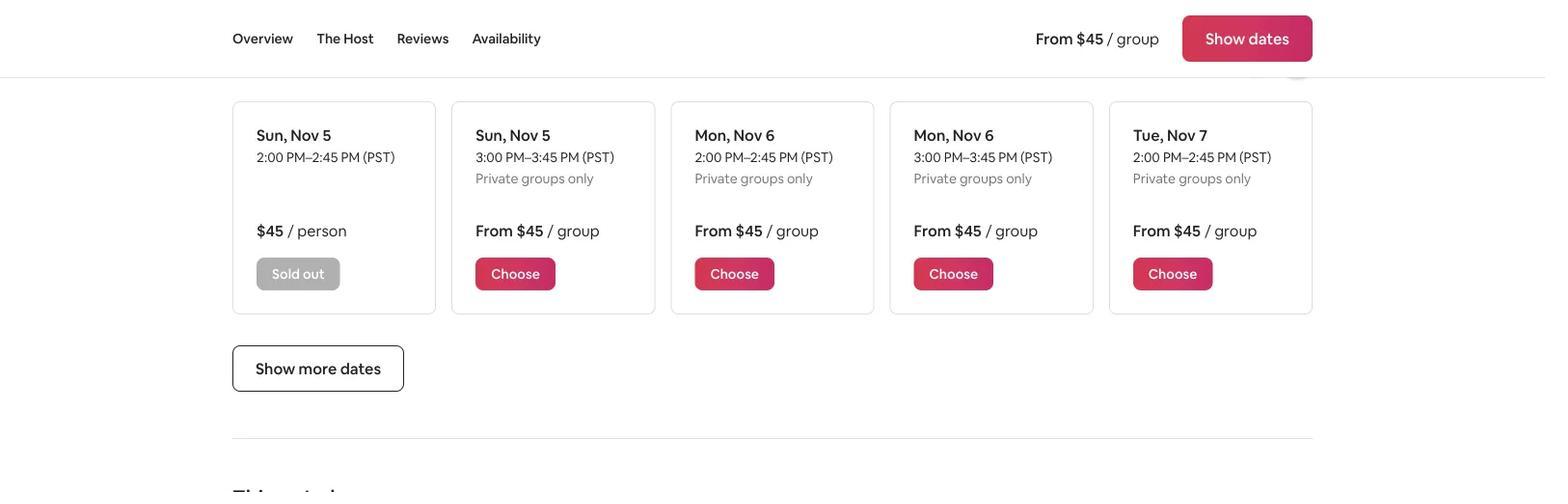 Task type: describe. For each thing, give the bounding box(es) containing it.
(pst) for mon, nov 6 2:00 pm–2:45 pm (pst) private groups only
[[801, 149, 834, 166]]

overview
[[233, 30, 293, 47]]

0 horizontal spatial available
[[260, 58, 322, 78]]

choose from available dates 120 available
[[233, 25, 515, 78]]

6 for mon, nov 6 2:00 pm–2:45 pm (pst) private groups only
[[766, 125, 775, 145]]

mon, for mon, nov 6 3:00 pm–3:45 pm (pst) private groups only
[[914, 125, 950, 145]]

from $45 / group for mon, nov 6 3:00 pm–3:45 pm (pst) private groups only
[[914, 220, 1038, 240]]

mon, nov 6 3:00 pm–3:45 pm (pst) private groups only
[[914, 125, 1053, 187]]

pm for mon, nov 6 3:00 pm–3:45 pm (pst) private groups only
[[999, 149, 1018, 166]]

5 for sun, nov 5 3:00 pm–3:45 pm (pst) private groups only
[[542, 125, 551, 145]]

0 horizontal spatial dates
[[340, 358, 381, 378]]

sold out link
[[257, 258, 340, 290]]

sun, nov 5 2:00 pm–2:45 pm (pst)
[[257, 125, 395, 166]]

private for tue, nov 7 2:00 pm–2:45 pm (pst) private groups only
[[1134, 170, 1176, 187]]

from for sun, nov 5 3:00 pm–3:45 pm (pst) private groups only
[[476, 220, 513, 240]]

$45 for tue, nov 7 2:00 pm–2:45 pm (pst) private groups only
[[1174, 220, 1201, 240]]

pm–2:45 for 6
[[725, 149, 777, 166]]

sun, nov 5 3:00 pm–3:45 pm (pst) private groups only
[[476, 125, 615, 187]]

reviews
[[397, 30, 449, 47]]

show dates
[[1206, 28, 1290, 48]]

nov for mon, nov 6 3:00 pm–3:45 pm (pst) private groups only
[[953, 125, 982, 145]]

from $45 / group for tue, nov 7 2:00 pm–2:45 pm (pst) private groups only
[[1134, 220, 1258, 240]]

private for sun, nov 5 3:00 pm–3:45 pm (pst) private groups only
[[476, 170, 519, 187]]

pm–3:45 for 6
[[944, 149, 996, 166]]

the
[[317, 30, 341, 47]]

(pst) for tue, nov 7 2:00 pm–2:45 pm (pst) private groups only
[[1240, 149, 1272, 166]]

overview button
[[233, 0, 293, 77]]

6 for mon, nov 6 3:00 pm–3:45 pm (pst) private groups only
[[985, 125, 994, 145]]

person
[[297, 220, 347, 240]]

pm–3:45 for 5
[[506, 149, 558, 166]]

5 for sun, nov 5 2:00 pm–2:45 pm (pst)
[[323, 125, 331, 145]]

groups for sun, nov 5 3:00 pm–3:45 pm (pst) private groups only
[[522, 170, 565, 187]]

from for mon, nov 6 3:00 pm–3:45 pm (pst) private groups only
[[914, 220, 952, 240]]

show for show dates
[[1206, 28, 1246, 48]]

from for mon, nov 6 2:00 pm–2:45 pm (pst) private groups only
[[695, 220, 733, 240]]

groups for tue, nov 7 2:00 pm–2:45 pm (pst) private groups only
[[1179, 170, 1223, 187]]

choose
[[233, 25, 309, 52]]

group for mon, nov 6 2:00 pm–2:45 pm (pst) private groups only
[[777, 220, 819, 240]]

sun, for sun, nov 5 3:00 pm–3:45 pm (pst) private groups only
[[476, 125, 507, 145]]

group for mon, nov 6 3:00 pm–3:45 pm (pst) private groups only
[[996, 220, 1038, 240]]

groups for mon, nov 6 2:00 pm–2:45 pm (pst) private groups only
[[741, 170, 784, 187]]

from $45 / group for mon, nov 6 2:00 pm–2:45 pm (pst) private groups only
[[695, 220, 819, 240]]

(pst) for sun, nov 5 2:00 pm–2:45 pm (pst)
[[363, 149, 395, 166]]

1 horizontal spatial available
[[367, 25, 454, 52]]

pm–2:45 for 5
[[287, 149, 338, 166]]

only for mon, nov 6 3:00 pm–3:45 pm (pst) private groups only
[[1006, 170, 1032, 187]]

sun, for sun, nov 5 2:00 pm–2:45 pm (pst)
[[257, 125, 287, 145]]

nov for mon, nov 6 2:00 pm–2:45 pm (pst) private groups only
[[734, 125, 763, 145]]

groups for mon, nov 6 3:00 pm–3:45 pm (pst) private groups only
[[960, 170, 1004, 187]]

pm–2:45 for 7
[[1164, 149, 1215, 166]]

pm for mon, nov 6 2:00 pm–2:45 pm (pst) private groups only
[[779, 149, 798, 166]]

from for tue, nov 7 2:00 pm–2:45 pm (pst) private groups only
[[1134, 220, 1171, 240]]

pm for tue, nov 7 2:00 pm–2:45 pm (pst) private groups only
[[1218, 149, 1237, 166]]

$45 for mon, nov 6 2:00 pm–2:45 pm (pst) private groups only
[[736, 220, 763, 240]]

the host button
[[317, 0, 374, 77]]

only for tue, nov 7 2:00 pm–2:45 pm (pst) private groups only
[[1226, 170, 1252, 187]]

$45 for mon, nov 6 3:00 pm–3:45 pm (pst) private groups only
[[955, 220, 982, 240]]

availability button
[[472, 0, 541, 77]]

from $45 / group for sun, nov 5 3:00 pm–3:45 pm (pst) private groups only
[[476, 220, 600, 240]]

$45 / person
[[257, 220, 347, 240]]

sold
[[272, 265, 300, 283]]

group for sun, nov 5 3:00 pm–3:45 pm (pst) private groups only
[[557, 220, 600, 240]]

show dates link
[[1183, 15, 1313, 62]]



Task type: vqa. For each thing, say whether or not it's contained in the screenshot.
second "dec" from the right
no



Task type: locate. For each thing, give the bounding box(es) containing it.
(pst) for sun, nov 5 3:00 pm–3:45 pm (pst) private groups only
[[582, 149, 615, 166]]

5
[[323, 125, 331, 145], [542, 125, 551, 145]]

5 nov from the left
[[1167, 125, 1196, 145]]

1 pm–2:45 from the left
[[287, 149, 338, 166]]

nov for sun, nov 5 2:00 pm–2:45 pm (pst)
[[291, 125, 319, 145]]

out
[[303, 265, 325, 283]]

2 3:00 from the left
[[914, 149, 941, 166]]

groups inside mon, nov 6 2:00 pm–2:45 pm (pst) private groups only
[[741, 170, 784, 187]]

dates
[[459, 25, 515, 52], [1249, 28, 1290, 48], [340, 358, 381, 378]]

only for sun, nov 5 3:00 pm–3:45 pm (pst) private groups only
[[568, 170, 594, 187]]

only inside the sun, nov 5 3:00 pm–3:45 pm (pst) private groups only
[[568, 170, 594, 187]]

pm inside the sun, nov 5 3:00 pm–3:45 pm (pst) private groups only
[[561, 149, 580, 166]]

3:00 inside the sun, nov 5 3:00 pm–3:45 pm (pst) private groups only
[[476, 149, 503, 166]]

pm
[[341, 149, 360, 166], [561, 149, 580, 166], [779, 149, 798, 166], [999, 149, 1018, 166], [1218, 149, 1237, 166]]

more
[[299, 358, 337, 378]]

show more dates
[[256, 358, 381, 378]]

6 inside mon, nov 6 3:00 pm–3:45 pm (pst) private groups only
[[985, 125, 994, 145]]

2 horizontal spatial pm–2:45
[[1164, 149, 1215, 166]]

2 2:00 from the left
[[695, 149, 722, 166]]

0 horizontal spatial 3:00
[[476, 149, 503, 166]]

mon, for mon, nov 6 2:00 pm–2:45 pm (pst) private groups only
[[695, 125, 731, 145]]

5 (pst) from the left
[[1240, 149, 1272, 166]]

mon, inside mon, nov 6 2:00 pm–2:45 pm (pst) private groups only
[[695, 125, 731, 145]]

1 horizontal spatial 2:00
[[695, 149, 722, 166]]

(pst) inside sun, nov 5 2:00 pm–2:45 pm (pst)
[[363, 149, 395, 166]]

show
[[1206, 28, 1246, 48], [256, 358, 295, 378]]

2:00 inside tue, nov 7 2:00 pm–2:45 pm (pst) private groups only
[[1134, 149, 1161, 166]]

host
[[344, 30, 374, 47]]

dates inside choose from available dates 120 available
[[459, 25, 515, 52]]

private inside tue, nov 7 2:00 pm–2:45 pm (pst) private groups only
[[1134, 170, 1176, 187]]

(pst) inside mon, nov 6 3:00 pm–3:45 pm (pst) private groups only
[[1021, 149, 1053, 166]]

private inside mon, nov 6 2:00 pm–2:45 pm (pst) private groups only
[[695, 170, 738, 187]]

groups inside the sun, nov 5 3:00 pm–3:45 pm (pst) private groups only
[[522, 170, 565, 187]]

1 only from the left
[[568, 170, 594, 187]]

show for show more dates
[[256, 358, 295, 378]]

4 only from the left
[[1226, 170, 1252, 187]]

5 inside sun, nov 5 2:00 pm–2:45 pm (pst)
[[323, 125, 331, 145]]

from
[[314, 25, 363, 52]]

1 sun, from the left
[[257, 125, 287, 145]]

7
[[1200, 125, 1208, 145]]

pm–3:45 inside the sun, nov 5 3:00 pm–3:45 pm (pst) private groups only
[[506, 149, 558, 166]]

0 horizontal spatial 2:00
[[257, 149, 284, 166]]

$45 for sun, nov 5 3:00 pm–3:45 pm (pst) private groups only
[[517, 220, 544, 240]]

groups inside tue, nov 7 2:00 pm–2:45 pm (pst) private groups only
[[1179, 170, 1223, 187]]

1 (pst) from the left
[[363, 149, 395, 166]]

6
[[766, 125, 775, 145], [985, 125, 994, 145]]

private inside mon, nov 6 3:00 pm–3:45 pm (pst) private groups only
[[914, 170, 957, 187]]

0 horizontal spatial mon,
[[695, 125, 731, 145]]

5 pm from the left
[[1218, 149, 1237, 166]]

mon, nov 6 2:00 pm–2:45 pm (pst) private groups only
[[695, 125, 834, 187]]

pm for sun, nov 5 3:00 pm–3:45 pm (pst) private groups only
[[561, 149, 580, 166]]

pm for sun, nov 5 2:00 pm–2:45 pm (pst)
[[341, 149, 360, 166]]

show more dates link
[[233, 345, 404, 392]]

nov inside sun, nov 5 2:00 pm–2:45 pm (pst)
[[291, 125, 319, 145]]

show up 2
[[1206, 28, 1246, 48]]

$45
[[1077, 28, 1104, 48], [257, 220, 284, 240], [517, 220, 544, 240], [736, 220, 763, 240], [955, 220, 982, 240], [1174, 220, 1201, 240]]

2:00
[[257, 149, 284, 166], [695, 149, 722, 166], [1134, 149, 1161, 166]]

show left more
[[256, 358, 295, 378]]

nov inside mon, nov 6 2:00 pm–2:45 pm (pst) private groups only
[[734, 125, 763, 145]]

pm–2:45 inside sun, nov 5 2:00 pm–2:45 pm (pst)
[[287, 149, 338, 166]]

reviews button
[[397, 0, 449, 77]]

3:00 for mon,
[[914, 149, 941, 166]]

2 6 from the left
[[985, 125, 994, 145]]

120
[[233, 58, 257, 78]]

1 horizontal spatial sun,
[[476, 125, 507, 145]]

1 pm from the left
[[341, 149, 360, 166]]

2 sun, from the left
[[476, 125, 507, 145]]

pm–2:45 inside mon, nov 6 2:00 pm–2:45 pm (pst) private groups only
[[725, 149, 777, 166]]

mon,
[[695, 125, 731, 145], [914, 125, 950, 145]]

2:00 for mon,
[[695, 149, 722, 166]]

3 private from the left
[[914, 170, 957, 187]]

sun, inside sun, nov 5 2:00 pm–2:45 pm (pst)
[[257, 125, 287, 145]]

only inside tue, nov 7 2:00 pm–2:45 pm (pst) private groups only
[[1226, 170, 1252, 187]]

only for mon, nov 6 2:00 pm–2:45 pm (pst) private groups only
[[787, 170, 813, 187]]

1 nov from the left
[[291, 125, 319, 145]]

tue,
[[1134, 125, 1164, 145]]

2 5 from the left
[[542, 125, 551, 145]]

2:00 inside sun, nov 5 2:00 pm–2:45 pm (pst)
[[257, 149, 284, 166]]

pm–3:45 inside mon, nov 6 3:00 pm–3:45 pm (pst) private groups only
[[944, 149, 996, 166]]

1 horizontal spatial pm–3:45
[[944, 149, 996, 166]]

4 (pst) from the left
[[1021, 149, 1053, 166]]

private
[[476, 170, 519, 187], [695, 170, 738, 187], [914, 170, 957, 187], [1134, 170, 1176, 187]]

group for tue, nov 7 2:00 pm–2:45 pm (pst) private groups only
[[1215, 220, 1258, 240]]

1 vertical spatial show
[[256, 358, 295, 378]]

3 pm–2:45 from the left
[[1164, 149, 1215, 166]]

2 horizontal spatial 2:00
[[1134, 149, 1161, 166]]

from
[[1036, 28, 1074, 48], [476, 220, 513, 240], [695, 220, 733, 240], [914, 220, 952, 240], [1134, 220, 1171, 240]]

only
[[568, 170, 594, 187], [787, 170, 813, 187], [1006, 170, 1032, 187], [1226, 170, 1252, 187]]

2 pm–2:45 from the left
[[725, 149, 777, 166]]

0 horizontal spatial sun,
[[257, 125, 287, 145]]

0 horizontal spatial pm–3:45
[[506, 149, 558, 166]]

1 horizontal spatial 5
[[542, 125, 551, 145]]

3:00
[[476, 149, 503, 166], [914, 149, 941, 166]]

0 vertical spatial show
[[1206, 28, 1246, 48]]

group
[[1117, 28, 1160, 48], [557, 220, 600, 240], [777, 220, 819, 240], [996, 220, 1038, 240], [1215, 220, 1258, 240]]

sun,
[[257, 125, 287, 145], [476, 125, 507, 145]]

1 5 from the left
[[323, 125, 331, 145]]

sun, inside the sun, nov 5 3:00 pm–3:45 pm (pst) private groups only
[[476, 125, 507, 145]]

3 groups from the left
[[960, 170, 1004, 187]]

only inside mon, nov 6 3:00 pm–3:45 pm (pst) private groups only
[[1006, 170, 1032, 187]]

2 mon, from the left
[[914, 125, 950, 145]]

2 nov from the left
[[510, 125, 539, 145]]

2 private from the left
[[695, 170, 738, 187]]

the host
[[317, 30, 374, 47]]

(pst) inside mon, nov 6 2:00 pm–2:45 pm (pst) private groups only
[[801, 149, 834, 166]]

/
[[1107, 28, 1114, 48], [1208, 54, 1214, 71], [287, 220, 294, 240], [547, 220, 554, 240], [767, 220, 773, 240], [986, 220, 992, 240], [1205, 220, 1212, 240]]

5 inside the sun, nov 5 3:00 pm–3:45 pm (pst) private groups only
[[542, 125, 551, 145]]

1 6 from the left
[[766, 125, 775, 145]]

1 horizontal spatial pm–2:45
[[725, 149, 777, 166]]

0 horizontal spatial show
[[256, 358, 295, 378]]

nov for tue, nov 7 2:00 pm–2:45 pm (pst) private groups only
[[1167, 125, 1196, 145]]

3 2:00 from the left
[[1134, 149, 1161, 166]]

1 horizontal spatial mon,
[[914, 125, 950, 145]]

from $45 / group
[[1036, 28, 1160, 48], [476, 220, 600, 240], [695, 220, 819, 240], [914, 220, 1038, 240], [1134, 220, 1258, 240]]

pm inside sun, nov 5 2:00 pm–2:45 pm (pst)
[[341, 149, 360, 166]]

tue, nov 7 2:00 pm–2:45 pm (pst) private groups only
[[1134, 125, 1272, 187]]

4 pm from the left
[[999, 149, 1018, 166]]

sold out
[[272, 265, 325, 283]]

pm–3:45
[[506, 149, 558, 166], [944, 149, 996, 166]]

availability
[[472, 30, 541, 47]]

1 horizontal spatial dates
[[459, 25, 515, 52]]

3 pm from the left
[[779, 149, 798, 166]]

2:00 for tue,
[[1134, 149, 1161, 166]]

groups inside mon, nov 6 3:00 pm–3:45 pm (pst) private groups only
[[960, 170, 1004, 187]]

(pst) for mon, nov 6 3:00 pm–3:45 pm (pst) private groups only
[[1021, 149, 1053, 166]]

private for mon, nov 6 3:00 pm–3:45 pm (pst) private groups only
[[914, 170, 957, 187]]

pm–2:45
[[287, 149, 338, 166], [725, 149, 777, 166], [1164, 149, 1215, 166]]

0 vertical spatial available
[[367, 25, 454, 52]]

1 horizontal spatial show
[[1206, 28, 1246, 48]]

1 private from the left
[[476, 170, 519, 187]]

3:00 for sun,
[[476, 149, 503, 166]]

1 horizontal spatial 6
[[985, 125, 994, 145]]

nov for sun, nov 5 3:00 pm–3:45 pm (pst) private groups only
[[510, 125, 539, 145]]

nov inside the sun, nov 5 3:00 pm–3:45 pm (pst) private groups only
[[510, 125, 539, 145]]

0 horizontal spatial 6
[[766, 125, 775, 145]]

private for mon, nov 6 2:00 pm–2:45 pm (pst) private groups only
[[695, 170, 738, 187]]

pm–2:45 inside tue, nov 7 2:00 pm–2:45 pm (pst) private groups only
[[1164, 149, 1215, 166]]

private inside the sun, nov 5 3:00 pm–3:45 pm (pst) private groups only
[[476, 170, 519, 187]]

mon, inside mon, nov 6 3:00 pm–3:45 pm (pst) private groups only
[[914, 125, 950, 145]]

groups
[[522, 170, 565, 187], [741, 170, 784, 187], [960, 170, 1004, 187], [1179, 170, 1223, 187]]

3 only from the left
[[1006, 170, 1032, 187]]

2 (pst) from the left
[[582, 149, 615, 166]]

6 inside mon, nov 6 2:00 pm–2:45 pm (pst) private groups only
[[766, 125, 775, 145]]

pm inside mon, nov 6 3:00 pm–3:45 pm (pst) private groups only
[[999, 149, 1018, 166]]

2 only from the left
[[787, 170, 813, 187]]

2 groups from the left
[[741, 170, 784, 187]]

1 horizontal spatial 3:00
[[914, 149, 941, 166]]

(pst) inside tue, nov 7 2:00 pm–2:45 pm (pst) private groups only
[[1240, 149, 1272, 166]]

pm inside tue, nov 7 2:00 pm–2:45 pm (pst) private groups only
[[1218, 149, 1237, 166]]

2:00 for sun,
[[257, 149, 284, 166]]

1 mon, from the left
[[695, 125, 731, 145]]

(pst)
[[363, 149, 395, 166], [582, 149, 615, 166], [801, 149, 834, 166], [1021, 149, 1053, 166], [1240, 149, 1272, 166]]

2:00 inside mon, nov 6 2:00 pm–2:45 pm (pst) private groups only
[[695, 149, 722, 166]]

1 groups from the left
[[522, 170, 565, 187]]

nov inside mon, nov 6 3:00 pm–3:45 pm (pst) private groups only
[[953, 125, 982, 145]]

3:00 inside mon, nov 6 3:00 pm–3:45 pm (pst) private groups only
[[914, 149, 941, 166]]

1 vertical spatial available
[[260, 58, 322, 78]]

2 horizontal spatial dates
[[1249, 28, 1290, 48]]

only inside mon, nov 6 2:00 pm–2:45 pm (pst) private groups only
[[787, 170, 813, 187]]

3 nov from the left
[[734, 125, 763, 145]]

nov
[[291, 125, 319, 145], [510, 125, 539, 145], [734, 125, 763, 145], [953, 125, 982, 145], [1167, 125, 1196, 145]]

0 horizontal spatial pm–2:45
[[287, 149, 338, 166]]

1 3:00 from the left
[[476, 149, 503, 166]]

2 pm–3:45 from the left
[[944, 149, 996, 166]]

pm inside mon, nov 6 2:00 pm–2:45 pm (pst) private groups only
[[779, 149, 798, 166]]

0 horizontal spatial 5
[[323, 125, 331, 145]]

2 pm from the left
[[561, 149, 580, 166]]

1
[[1200, 54, 1205, 71]]

(pst) inside the sun, nov 5 3:00 pm–3:45 pm (pst) private groups only
[[582, 149, 615, 166]]

4 groups from the left
[[1179, 170, 1223, 187]]

4 nov from the left
[[953, 125, 982, 145]]

1 pm–3:45 from the left
[[506, 149, 558, 166]]

1 / 2
[[1200, 54, 1224, 71]]

4 private from the left
[[1134, 170, 1176, 187]]

3 (pst) from the left
[[801, 149, 834, 166]]

1 2:00 from the left
[[257, 149, 284, 166]]

available
[[367, 25, 454, 52], [260, 58, 322, 78]]

2
[[1217, 54, 1224, 71]]

nov inside tue, nov 7 2:00 pm–2:45 pm (pst) private groups only
[[1167, 125, 1196, 145]]



